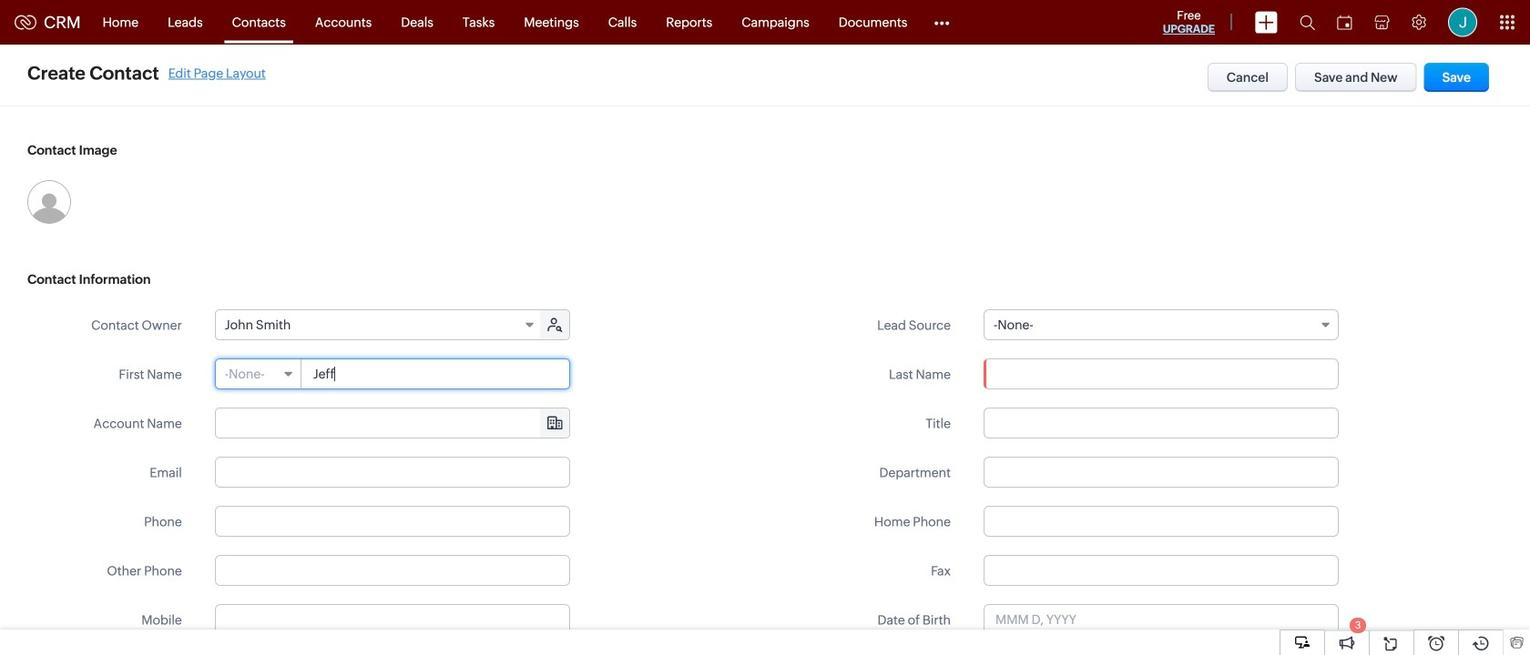 Task type: vqa. For each thing, say whether or not it's contained in the screenshot.
Apply Filter
no



Task type: locate. For each thing, give the bounding box(es) containing it.
logo image
[[15, 15, 36, 30]]

None text field
[[215, 457, 570, 488], [984, 457, 1339, 488], [984, 507, 1339, 537], [984, 556, 1339, 587], [215, 605, 570, 636], [215, 457, 570, 488], [984, 457, 1339, 488], [984, 507, 1339, 537], [984, 556, 1339, 587], [215, 605, 570, 636]]

None field
[[984, 310, 1339, 341], [216, 311, 542, 340], [216, 360, 301, 389], [216, 409, 569, 438], [984, 310, 1339, 341], [216, 311, 542, 340], [216, 360, 301, 389], [216, 409, 569, 438]]

profile image
[[1449, 8, 1478, 37]]

image image
[[27, 180, 71, 224]]

Other Modules field
[[922, 8, 961, 37]]

search element
[[1289, 0, 1326, 45]]

create menu image
[[1255, 11, 1278, 33]]

profile element
[[1438, 0, 1489, 44]]

None text field
[[984, 359, 1339, 390], [302, 360, 569, 389], [984, 408, 1339, 439], [215, 507, 570, 537], [215, 556, 570, 587], [984, 359, 1339, 390], [302, 360, 569, 389], [984, 408, 1339, 439], [215, 507, 570, 537], [215, 556, 570, 587]]



Task type: describe. For each thing, give the bounding box(es) containing it.
MMM D, YYYY text field
[[984, 605, 1339, 636]]

search image
[[1300, 15, 1315, 30]]

calendar image
[[1337, 15, 1353, 30]]

create menu element
[[1244, 0, 1289, 44]]



